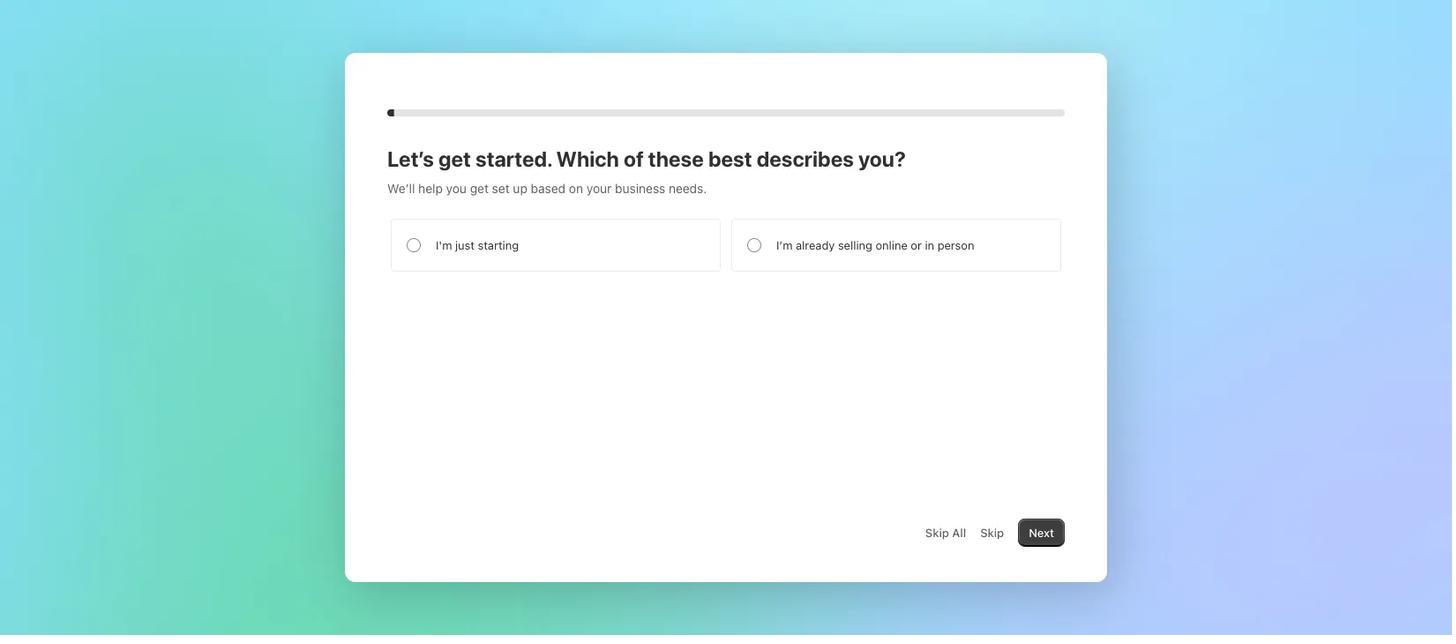 Task type: vqa. For each thing, say whether or not it's contained in the screenshot.
and to the top
no



Task type: locate. For each thing, give the bounding box(es) containing it.
or
[[911, 238, 922, 252]]

2 skip from the left
[[981, 526, 1005, 540]]

skip inside skip all 'button'
[[926, 526, 950, 540]]

0 horizontal spatial skip
[[926, 526, 950, 540]]

up
[[513, 181, 528, 196]]

skip
[[926, 526, 950, 540], [981, 526, 1005, 540]]

skip button
[[970, 519, 1015, 547]]

skip all button
[[915, 519, 977, 547]]

skip left all
[[926, 526, 950, 540]]

describes
[[757, 147, 854, 171]]

needs.
[[669, 181, 707, 196]]

get
[[439, 147, 471, 171], [470, 181, 489, 196]]

next button
[[1019, 519, 1065, 547]]

you
[[446, 181, 467, 196]]

1 horizontal spatial skip
[[981, 526, 1005, 540]]

online
[[876, 238, 908, 252]]

get left set
[[470, 181, 489, 196]]

help
[[418, 181, 443, 196]]

you?
[[859, 147, 906, 171]]

skip for skip all
[[926, 526, 950, 540]]

your
[[587, 181, 612, 196]]

on
[[569, 181, 584, 196]]

skip right all
[[981, 526, 1005, 540]]

starting
[[478, 238, 519, 252]]

get up you
[[439, 147, 471, 171]]

business
[[615, 181, 666, 196]]

1 skip from the left
[[926, 526, 950, 540]]

we'll
[[387, 181, 415, 196]]

in
[[925, 238, 935, 252]]

these
[[649, 147, 704, 171]]

next
[[1029, 526, 1055, 540]]

of
[[624, 147, 644, 171]]

let's get started. which of these best describes you?
[[387, 147, 906, 171]]

skip inside skip button
[[981, 526, 1005, 540]]



Task type: describe. For each thing, give the bounding box(es) containing it.
skip for skip
[[981, 526, 1005, 540]]

i'm
[[436, 238, 452, 252]]

i'm just starting
[[436, 238, 519, 252]]

started.
[[476, 147, 552, 171]]

person
[[938, 238, 975, 252]]

1 vertical spatial get
[[470, 181, 489, 196]]

best
[[709, 147, 753, 171]]

all
[[953, 526, 967, 540]]

already
[[796, 238, 835, 252]]

i'm
[[777, 238, 793, 252]]

we'll help you get set up based on your business needs.
[[387, 181, 707, 196]]

i'm already selling online or in person
[[777, 238, 975, 252]]

which
[[556, 147, 619, 171]]

set
[[492, 181, 510, 196]]

0 vertical spatial get
[[439, 147, 471, 171]]

based
[[531, 181, 566, 196]]

just
[[455, 238, 475, 252]]

selling
[[838, 238, 873, 252]]

skip all
[[926, 526, 967, 540]]

let's
[[387, 147, 434, 171]]



